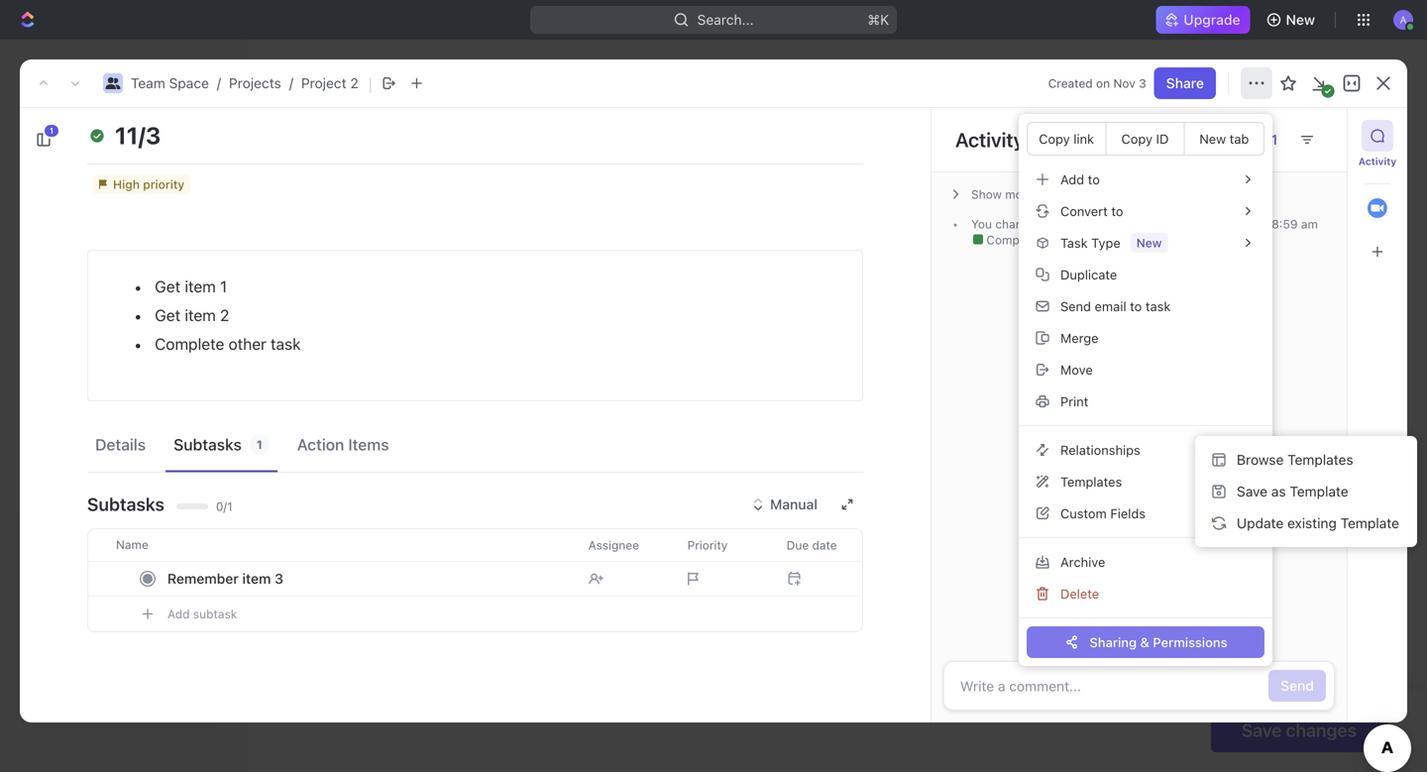 Task type: describe. For each thing, give the bounding box(es) containing it.
new for new button
[[1286, 11, 1316, 28]]

8
[[1247, 217, 1254, 231]]

2 / from the left
[[289, 75, 293, 91]]

item for get
[[185, 277, 216, 296]]

our
[[124, 620, 142, 634]]

new tab
[[1200, 131, 1249, 146]]

your inside find all of your apps and integrations in our new app center!
[[99, 602, 123, 616]]

tab
[[1230, 131, 1249, 146]]

1 vertical spatial from
[[1083, 444, 1113, 460]]

link
[[1074, 131, 1095, 146]]

existing
[[1288, 515, 1337, 531]]

send email to task button
[[1027, 290, 1265, 322]]

save for save changes
[[1242, 720, 1282, 741]]

task inside the get item 1 get item 2 complete other task
[[271, 335, 301, 353]]

a
[[306, 148, 338, 207]]

status
[[1047, 217, 1082, 231]]

other
[[229, 335, 267, 353]]

text
[[503, 511, 533, 529]]

created
[[1049, 76, 1093, 90]]

&
[[1141, 635, 1150, 650]]

user group image
[[106, 77, 120, 89]]

passcode inside text message (sms) receive a one-time passcode via sms each time you log in. business
[[614, 535, 668, 549]]

priority
[[93, 147, 141, 164]]

enabling
[[628, 444, 682, 460]]

space
[[169, 75, 209, 91]]

integrations
[[41, 620, 107, 634]]

in. inside authenticator app (totp) use an app to receive a temporary one-time passcode each time you log in.
[[1061, 550, 1075, 564]]

on
[[1096, 76, 1110, 90]]

1 vertical spatial subtasks
[[87, 494, 164, 515]]

1 horizontal spatial my settings
[[287, 84, 398, 109]]

complete
[[983, 233, 1041, 247]]

item for remember
[[242, 571, 271, 587]]

1 horizontal spatial passcode
[[968, 444, 1029, 460]]

a inside authenticator app (totp) use an app to receive a temporary one-time passcode each time you log in.
[[1114, 538, 1121, 552]]

id
[[1156, 131, 1169, 146]]

to inside button
[[1130, 299, 1142, 314]]

log inside authenticator app (totp) use an app to receive a temporary one-time passcode each time you log in.
[[1041, 550, 1058, 564]]

templates button
[[1027, 466, 1265, 498]]

archive button
[[1027, 546, 1265, 578]]

projects link
[[229, 75, 281, 91]]

⌘k
[[868, 11, 889, 28]]

cloud
[[40, 312, 77, 328]]

referrals link
[[40, 381, 207, 415]]

(totp) inside authenticator app (totp) use an app to receive a temporary one-time passcode each time you log in.
[[1124, 514, 1176, 533]]

0/1
[[216, 500, 233, 514]]

of
[[84, 602, 95, 616]]

|
[[369, 73, 372, 93]]

1 inside button
[[49, 126, 54, 135]]

remember
[[168, 571, 239, 587]]

11/3
[[115, 122, 161, 149]]

2 horizontal spatial 1
[[256, 438, 263, 452]]

to inside authenticator app (totp) use an app to receive a temporary one-time passcode each time you log in.
[[1056, 538, 1067, 552]]

0 vertical spatial nov
[[1114, 76, 1136, 90]]

1 horizontal spatial settings
[[321, 84, 398, 109]]

permissions
[[1153, 635, 1228, 650]]

save as template button
[[1203, 476, 1410, 508]]

0 vertical spatial your
[[474, 444, 503, 460]]

save as template
[[1237, 483, 1349, 500]]

an inside authenticator app (totp) use an app to receive a temporary one-time passcode each time you log in.
[[1014, 538, 1028, 552]]

app inside find all of your apps and integrations in our new app center!
[[172, 620, 195, 634]]

find
[[41, 602, 65, 616]]

apps
[[127, 602, 154, 616]]

task inside button
[[1146, 299, 1171, 314]]

merge
[[1061, 331, 1099, 345]]

copy link
[[1039, 131, 1095, 146]]

activity inside 'task sidebar navigation' tab list
[[1359, 156, 1397, 167]]

project 2 link
[[301, 75, 359, 91]]

templates button
[[1027, 466, 1265, 498]]

you
[[972, 217, 992, 231]]

1 horizontal spatial my
[[287, 84, 316, 109]]

new
[[146, 620, 169, 634]]

new for tab
[[1200, 131, 1226, 146]]

fields
[[1111, 506, 1146, 521]]

in. inside text message (sms) receive a one-time passcode via sms each time you log in. business
[[821, 535, 835, 549]]

new tab button
[[1185, 123, 1264, 155]]

update existing template button
[[1203, 508, 1410, 539]]

notifications link
[[40, 226, 207, 260]]

cloud storage link
[[40, 304, 207, 337]]

at
[[1258, 217, 1269, 231]]

available on business plans or higher element
[[503, 553, 561, 567]]

details button
[[87, 426, 154, 463]]

one- inside authenticator app (totp) use an app to receive a temporary one-time passcode each time you log in.
[[1185, 538, 1212, 552]]

find all of your apps and integrations in our new app center!
[[41, 602, 195, 652]]

nov 8 at 8:59 am
[[1221, 217, 1318, 231]]

1 button
[[28, 124, 59, 156]]

share button
[[1155, 67, 1216, 99]]

save for save as template
[[1237, 483, 1268, 500]]

copy id
[[1122, 131, 1169, 146]]

sms inside text message (sms) receive a one-time passcode via sms each time you log in. business
[[690, 535, 716, 549]]

send email to task
[[1061, 299, 1171, 314]]

account
[[506, 444, 558, 460]]

Enter Username text field
[[438, 155, 1388, 201]]

0 horizontal spatial temporary
[[836, 444, 902, 460]]

authenticator
[[989, 514, 1087, 533]]

1 horizontal spatial a
[[825, 444, 832, 460]]

do
[[1147, 217, 1162, 231]]

2 inside the get item 1 get item 2 complete other task
[[220, 306, 229, 325]]

to do to
[[1127, 217, 1177, 231]]

delete
[[1061, 586, 1100, 601]]

authenticator
[[1136, 444, 1221, 460]]

am
[[1302, 217, 1318, 231]]

share
[[1166, 75, 1204, 91]]

calendar
[[40, 351, 97, 367]]

storage
[[81, 312, 131, 328]]

1 horizontal spatial one-
[[906, 444, 936, 460]]

projects
[[229, 75, 281, 91]]

Enter New Password field
[[438, 321, 1388, 368]]

remember item 3 link
[[163, 565, 573, 593]]

receive
[[1070, 538, 1111, 552]]

search...
[[697, 11, 754, 28]]

my settings link
[[40, 149, 207, 183]]

one- inside text message (sms) receive a one-time passcode via sms each time you log in. business
[[560, 535, 586, 549]]



Task type: vqa. For each thing, say whether or not it's contained in the screenshot.
2nd cell
no



Task type: locate. For each thing, give the bounding box(es) containing it.
0 vertical spatial get
[[155, 277, 181, 296]]

via inside text message (sms) receive a one-time passcode via sms each time you log in. business
[[671, 535, 687, 549]]

center!
[[41, 638, 82, 652]]

1 down back link
[[49, 126, 54, 135]]

print
[[1061, 394, 1089, 409]]

activity inside task sidebar content section
[[956, 128, 1024, 151]]

0 vertical spatial via
[[715, 444, 733, 460]]

each inside text message (sms) receive a one-time passcode via sms each time you log in. business
[[719, 535, 746, 549]]

passcode down update
[[1239, 538, 1293, 552]]

1 copy from the left
[[1039, 131, 1070, 146]]

task sidebar navigation tab list
[[1356, 120, 1400, 268]]

1 vertical spatial nov
[[1221, 217, 1243, 231]]

to
[[1130, 217, 1143, 231], [1166, 217, 1177, 231], [1130, 299, 1142, 314], [1056, 538, 1067, 552]]

0 vertical spatial 3
[[1139, 76, 1147, 90]]

app up "find"
[[41, 567, 71, 586]]

nov inside task sidebar content section
[[1221, 217, 1243, 231]]

item inside remember item 3 link
[[242, 571, 271, 587]]

get up cloud storage link
[[155, 277, 181, 296]]

changes
[[1286, 720, 1357, 741]]

/ right space
[[217, 75, 221, 91]]

task right other
[[271, 335, 301, 353]]

1 horizontal spatial via
[[715, 444, 733, 460]]

0 vertical spatial item
[[185, 277, 216, 296]]

workspaces
[[40, 196, 118, 212]]

template
[[1290, 483, 1349, 500], [1341, 515, 1400, 531]]

sharing & permissions button
[[1027, 627, 1265, 658]]

you inside text message (sms) receive a one-time passcode via sms each time you log in. business
[[777, 535, 797, 549]]

0 vertical spatial app
[[1091, 514, 1120, 533]]

template up update existing template
[[1290, 483, 1349, 500]]

sharing
[[1090, 635, 1137, 650]]

action
[[297, 435, 344, 454]]

authenticator app (totp) use an app to receive a temporary one-time passcode each time you log in.
[[989, 514, 1324, 564]]

passcode up authenticator
[[968, 444, 1029, 460]]

1 vertical spatial save
[[1242, 720, 1282, 741]]

each
[[719, 535, 746, 549], [1297, 538, 1324, 552]]

temporary down custom fields button
[[1124, 538, 1182, 552]]

you down or
[[777, 535, 797, 549]]

1 horizontal spatial in.
[[1061, 550, 1075, 564]]

template inside save as template button
[[1290, 483, 1349, 500]]

0 vertical spatial settings
[[321, 84, 398, 109]]

0 horizontal spatial in.
[[821, 535, 835, 549]]

send up the merge
[[1061, 299, 1091, 314]]

0 horizontal spatial one-
[[560, 535, 586, 549]]

2 horizontal spatial a
[[1114, 538, 1121, 552]]

0 horizontal spatial app
[[41, 567, 71, 586]]

0 horizontal spatial templates
[[1061, 474, 1122, 489]]

0 horizontal spatial (totp)
[[1033, 444, 1079, 460]]

1 horizontal spatial each
[[1297, 538, 1324, 552]]

1 horizontal spatial new
[[1200, 131, 1226, 146]]

new up "remember"
[[174, 524, 200, 537]]

0 horizontal spatial task
[[271, 335, 301, 353]]

save inside button
[[1237, 483, 1268, 500]]

app center
[[41, 567, 126, 586]]

1 horizontal spatial 1
[[220, 277, 227, 296]]

0 vertical spatial from
[[1085, 217, 1111, 231]]

1 horizontal spatial nov
[[1221, 217, 1243, 231]]

1 horizontal spatial 3
[[1139, 76, 1147, 90]]

1 left action
[[256, 438, 263, 452]]

sms down 2fa
[[690, 535, 716, 549]]

0 vertical spatial send
[[1061, 299, 1091, 314]]

0 vertical spatial an
[[1116, 444, 1132, 460]]

log left archive at the right bottom of page
[[1041, 550, 1058, 564]]

delete button
[[1027, 578, 1265, 610]]

2 horizontal spatial passcode
[[1239, 538, 1293, 552]]

1 vertical spatial send
[[1281, 678, 1315, 694]]

2 copy from the left
[[1122, 131, 1153, 146]]

0 vertical spatial templates
[[1288, 452, 1354, 468]]

settings inside my settings link
[[64, 157, 121, 174]]

1 horizontal spatial 2
[[350, 75, 359, 91]]

remember item 3
[[168, 571, 283, 587]]

1 horizontal spatial app
[[172, 620, 195, 634]]

my settings up a
[[287, 84, 398, 109]]

2 get from the top
[[155, 306, 181, 325]]

sms left or
[[736, 444, 766, 460]]

1 vertical spatial my settings
[[40, 157, 121, 174]]

1 vertical spatial get
[[155, 306, 181, 325]]

0 vertical spatial activity
[[956, 128, 1024, 151]]

my right projects
[[287, 84, 316, 109]]

via down 2fa
[[671, 535, 687, 549]]

team
[[131, 75, 165, 91]]

via right 2fa
[[715, 444, 733, 460]]

0 vertical spatial 1
[[49, 126, 54, 135]]

to right do
[[1166, 217, 1177, 231]]

send
[[1061, 299, 1091, 314], [1281, 678, 1315, 694]]

2 horizontal spatial one-
[[1185, 538, 1212, 552]]

0 horizontal spatial nov
[[1114, 76, 1136, 90]]

0 horizontal spatial subtasks
[[87, 494, 164, 515]]

Enter Email text field
[[438, 238, 1388, 285]]

temporary
[[836, 444, 902, 460], [1124, 538, 1182, 552]]

save changes
[[1242, 720, 1357, 741]]

1 horizontal spatial sms
[[736, 444, 766, 460]]

2 vertical spatial new
[[174, 524, 200, 537]]

calendar link
[[40, 342, 207, 376]]

save inside button
[[1242, 720, 1282, 741]]

1 vertical spatial (totp)
[[1124, 514, 1176, 533]]

2 vertical spatial app
[[172, 620, 195, 634]]

nov left 8
[[1221, 217, 1243, 231]]

as
[[1272, 483, 1286, 500]]

0 horizontal spatial settings
[[64, 157, 121, 174]]

app up receive
[[1091, 514, 1120, 533]]

1 vertical spatial settings
[[64, 157, 121, 174]]

time
[[936, 444, 964, 460], [586, 535, 610, 549], [749, 535, 774, 549], [1212, 538, 1236, 552], [989, 550, 1014, 564]]

2 horizontal spatial app
[[1091, 514, 1120, 533]]

sharing & permissions
[[1090, 635, 1228, 650]]

1 horizontal spatial your
[[474, 444, 503, 460]]

passcode down the (sms)
[[614, 535, 668, 549]]

created on nov 3
[[1049, 76, 1147, 90]]

save
[[1237, 483, 1268, 500], [1242, 720, 1282, 741]]

a right receive
[[1114, 538, 1121, 552]]

template for save as template
[[1290, 483, 1349, 500]]

back
[[65, 84, 103, 100]]

log down using
[[801, 535, 818, 549]]

1 vertical spatial you
[[1017, 550, 1037, 564]]

my
[[287, 84, 316, 109], [40, 157, 60, 174]]

1 horizontal spatial an
[[1116, 444, 1132, 460]]

0 horizontal spatial sms
[[690, 535, 716, 549]]

receive
[[503, 535, 546, 549]]

or
[[770, 444, 783, 460]]

your right keep
[[474, 444, 503, 460]]

action items
[[297, 435, 389, 454]]

business
[[507, 554, 557, 565]]

templates inside templates button
[[1061, 474, 1122, 489]]

details
[[95, 435, 146, 454]]

center
[[75, 567, 126, 586]]

from down print
[[1083, 444, 1113, 460]]

2 inside team space / projects / project 2 |
[[350, 75, 359, 91]]

task sidebar content section
[[931, 108, 1347, 723]]

an left app
[[1014, 538, 1028, 552]]

3 right on
[[1139, 76, 1147, 90]]

1 get from the top
[[155, 277, 181, 296]]

referrals
[[40, 389, 97, 406]]

1 vertical spatial 2
[[220, 306, 229, 325]]

1 vertical spatial 3
[[275, 571, 283, 587]]

my settings up 'workspaces'
[[40, 157, 121, 174]]

update
[[1237, 515, 1284, 531]]

app inside authenticator app (totp) use an app to receive a temporary one-time passcode each time you log in.
[[1091, 514, 1120, 533]]

in. right app
[[1061, 550, 1075, 564]]

update existing template
[[1237, 515, 1400, 531]]

temporary inside authenticator app (totp) use an app to receive a temporary one-time passcode each time you log in.
[[1124, 538, 1182, 552]]

task down duplicate button at the top of the page
[[1146, 299, 1171, 314]]

2 vertical spatial 1
[[256, 438, 263, 452]]

new left the tab
[[1200, 131, 1226, 146]]

1 vertical spatial new
[[1200, 131, 1226, 146]]

new button
[[1259, 4, 1327, 36]]

template right existing
[[1341, 515, 1400, 531]]

in. down keep your account secure by enabling 2fa via sms or using a temporary one-time passcode (totp) from an authenticator app.
[[821, 535, 835, 549]]

1 horizontal spatial task
[[1146, 299, 1171, 314]]

templates inside "browse templates" button
[[1288, 452, 1354, 468]]

custom
[[1061, 506, 1107, 521]]

new right upgrade
[[1286, 11, 1316, 28]]

to right app
[[1056, 538, 1067, 552]]

0 horizontal spatial my
[[40, 157, 60, 174]]

print button
[[1027, 386, 1265, 417]]

1 vertical spatial item
[[185, 306, 216, 325]]

save down 'send' button on the right of the page
[[1242, 720, 1282, 741]]

notifications
[[40, 235, 121, 251]]

1 horizontal spatial templates
[[1288, 452, 1354, 468]]

get up complete
[[155, 306, 181, 325]]

custom fields
[[1061, 506, 1146, 521]]

settings up 'workspaces'
[[64, 157, 121, 174]]

you inside authenticator app (totp) use an app to receive a temporary one-time passcode each time you log in.
[[1017, 550, 1037, 564]]

project
[[301, 75, 347, 91]]

by
[[609, 444, 624, 460]]

custom fields button
[[1027, 498, 1265, 529]]

/ left project
[[289, 75, 293, 91]]

action items button
[[289, 426, 397, 463]]

use
[[989, 538, 1011, 552]]

0 vertical spatial new
[[1286, 11, 1316, 28]]

0 vertical spatial save
[[1237, 483, 1268, 500]]

0 horizontal spatial new
[[174, 524, 200, 537]]

0 vertical spatial task
[[1146, 299, 1171, 314]]

from right the status
[[1085, 217, 1111, 231]]

1 / from the left
[[217, 75, 221, 91]]

0 horizontal spatial you
[[777, 535, 797, 549]]

from inside task sidebar content section
[[1085, 217, 1111, 231]]

1 vertical spatial task
[[271, 335, 301, 353]]

task
[[1146, 299, 1171, 314], [271, 335, 301, 353]]

a inside text message (sms) receive a one-time passcode via sms each time you log in. business
[[550, 535, 556, 549]]

nov right on
[[1114, 76, 1136, 90]]

1 horizontal spatial temporary
[[1124, 538, 1182, 552]]

via
[[715, 444, 733, 460], [671, 535, 687, 549]]

upgrade link
[[1156, 6, 1251, 34]]

subtasks down details
[[87, 494, 164, 515]]

keep
[[438, 444, 471, 460]]

my down 1 button
[[40, 157, 60, 174]]

1 vertical spatial temporary
[[1124, 538, 1182, 552]]

2fa
[[686, 444, 711, 460]]

0 horizontal spatial your
[[99, 602, 123, 616]]

0 horizontal spatial my settings
[[40, 157, 121, 174]]

2 vertical spatial item
[[242, 571, 271, 587]]

1 up complete
[[220, 277, 227, 296]]

send for send email to task
[[1061, 299, 1091, 314]]

get
[[155, 277, 181, 296], [155, 306, 181, 325]]

2 up other
[[220, 306, 229, 325]]

your up in
[[99, 602, 123, 616]]

an up templates button
[[1116, 444, 1132, 460]]

copy for copy link
[[1039, 131, 1070, 146]]

1 horizontal spatial subtasks
[[174, 435, 242, 454]]

send up the save changes
[[1281, 678, 1315, 694]]

you
[[777, 535, 797, 549], [1017, 550, 1037, 564]]

0 vertical spatial template
[[1290, 483, 1349, 500]]

1 vertical spatial an
[[1014, 538, 1028, 552]]

0 vertical spatial my settings
[[287, 84, 398, 109]]

3 right "remember"
[[275, 571, 283, 587]]

secure
[[562, 444, 605, 460]]

duplicate
[[1061, 267, 1118, 282]]

(sms)
[[606, 511, 650, 529]]

in.
[[821, 535, 835, 549], [1061, 550, 1075, 564]]

8:59
[[1272, 217, 1298, 231]]

item
[[185, 277, 216, 296], [185, 306, 216, 325], [242, 571, 271, 587]]

settings up a
[[321, 84, 398, 109]]

(totp) down print
[[1033, 444, 1079, 460]]

app down and
[[172, 620, 195, 634]]

0 horizontal spatial copy
[[1039, 131, 1070, 146]]

get item 1 get item 2 complete other task
[[155, 277, 301, 353]]

log inside text message (sms) receive a one-time passcode via sms each time you log in. business
[[801, 535, 818, 549]]

workspaces link
[[40, 188, 207, 221]]

templates up save as template button
[[1288, 452, 1354, 468]]

send for send
[[1281, 678, 1315, 694]]

sms
[[736, 444, 766, 460], [690, 535, 716, 549]]

0 horizontal spatial an
[[1014, 538, 1028, 552]]

(totp) up the archive button
[[1124, 514, 1176, 533]]

/
[[217, 75, 221, 91], [289, 75, 293, 91]]

browse templates
[[1237, 452, 1354, 468]]

0 horizontal spatial 3
[[275, 571, 283, 587]]

0 vertical spatial 2
[[350, 75, 359, 91]]

1 vertical spatial my
[[40, 157, 60, 174]]

2 left |
[[350, 75, 359, 91]]

subtasks up 0/1
[[174, 435, 242, 454]]

nov
[[1114, 76, 1136, 90], [1221, 217, 1243, 231]]

0 horizontal spatial 2
[[220, 306, 229, 325]]

changed
[[996, 217, 1044, 231]]

0 vertical spatial (totp)
[[1033, 444, 1079, 460]]

0 horizontal spatial activity
[[956, 128, 1024, 151]]

copy left link
[[1039, 131, 1070, 146]]

save left as
[[1237, 483, 1268, 500]]

3
[[1139, 76, 1147, 90], [275, 571, 283, 587]]

1 horizontal spatial activity
[[1359, 156, 1397, 167]]

0 vertical spatial you
[[777, 535, 797, 549]]

0 vertical spatial my
[[287, 84, 316, 109]]

team space link
[[131, 75, 209, 91]]

a down message
[[550, 535, 556, 549]]

copy for copy id
[[1122, 131, 1153, 146]]

to right "email" on the top of page
[[1130, 299, 1142, 314]]

0 vertical spatial sms
[[736, 444, 766, 460]]

template inside update existing template button
[[1341, 515, 1400, 531]]

1 vertical spatial 1
[[220, 277, 227, 296]]

each inside authenticator app (totp) use an app to receive a temporary one-time passcode each time you log in.
[[1297, 538, 1324, 552]]

template for update existing template
[[1341, 515, 1400, 531]]

1 inside the get item 1 get item 2 complete other task
[[220, 277, 227, 296]]

send inside task sidebar content section
[[1281, 678, 1315, 694]]

0 vertical spatial log
[[801, 535, 818, 549]]

keep your account secure by enabling 2fa via sms or using a temporary one-time passcode (totp) from an authenticator app.
[[438, 444, 1253, 460]]

temporary right using
[[836, 444, 902, 460]]

you right use
[[1017, 550, 1037, 564]]

1 vertical spatial via
[[671, 535, 687, 549]]

a right using
[[825, 444, 832, 460]]

0 horizontal spatial passcode
[[614, 535, 668, 549]]

templates up custom
[[1061, 474, 1122, 489]]

copy left id
[[1122, 131, 1153, 146]]

0 horizontal spatial /
[[217, 75, 221, 91]]

passcode inside authenticator app (totp) use an app to receive a temporary one-time passcode each time you log in.
[[1239, 538, 1293, 552]]

text message (sms) receive a one-time passcode via sms each time you log in. business
[[503, 511, 835, 565]]

app.
[[1225, 444, 1253, 460]]

0 vertical spatial subtasks
[[174, 435, 242, 454]]

an
[[1116, 444, 1132, 460], [1014, 538, 1028, 552]]

1 horizontal spatial send
[[1281, 678, 1315, 694]]

0 vertical spatial in.
[[821, 535, 835, 549]]

0 horizontal spatial via
[[671, 535, 687, 549]]

upgrade
[[1184, 11, 1241, 28]]

1 vertical spatial activity
[[1359, 156, 1397, 167]]

to left do
[[1130, 217, 1143, 231]]



